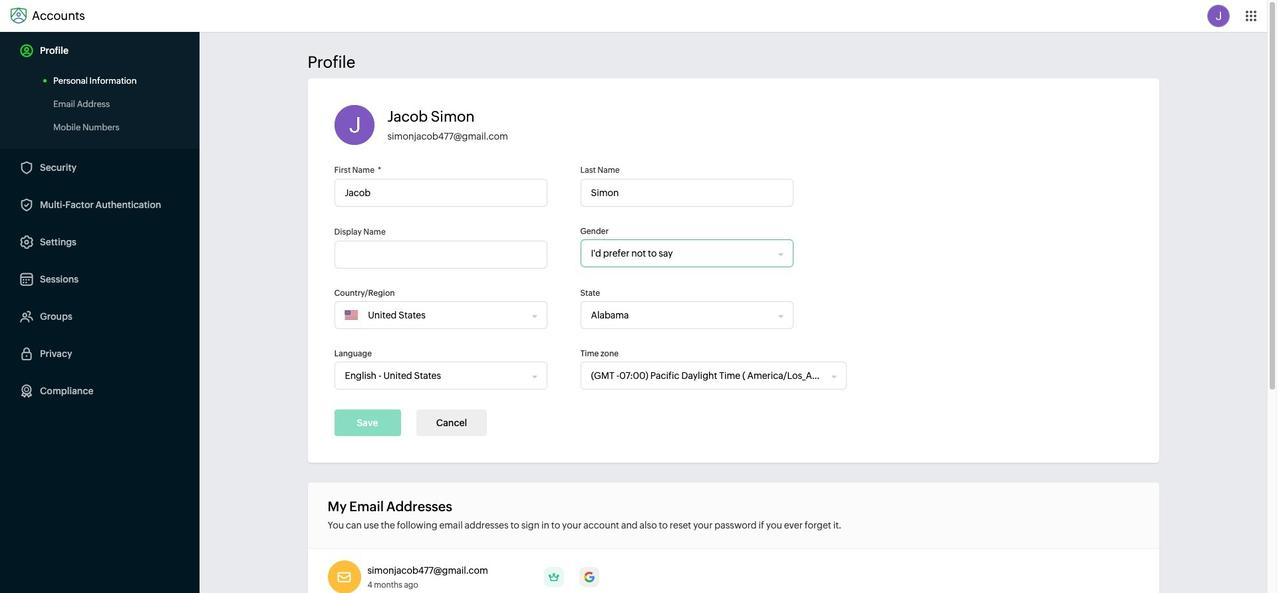 Task type: locate. For each thing, give the bounding box(es) containing it.
None text field
[[334, 179, 547, 207], [581, 179, 794, 207], [334, 241, 547, 269], [334, 179, 547, 207], [581, 179, 794, 207], [334, 241, 547, 269]]

None field
[[581, 240, 779, 267], [358, 302, 527, 329], [581, 302, 779, 329], [335, 363, 533, 389], [581, 363, 832, 389], [581, 240, 779, 267], [358, 302, 527, 329], [581, 302, 779, 329], [335, 363, 533, 389], [581, 363, 832, 389]]

primary image
[[544, 568, 564, 588]]



Task type: vqa. For each thing, say whether or not it's contained in the screenshot.
Add Email Address
no



